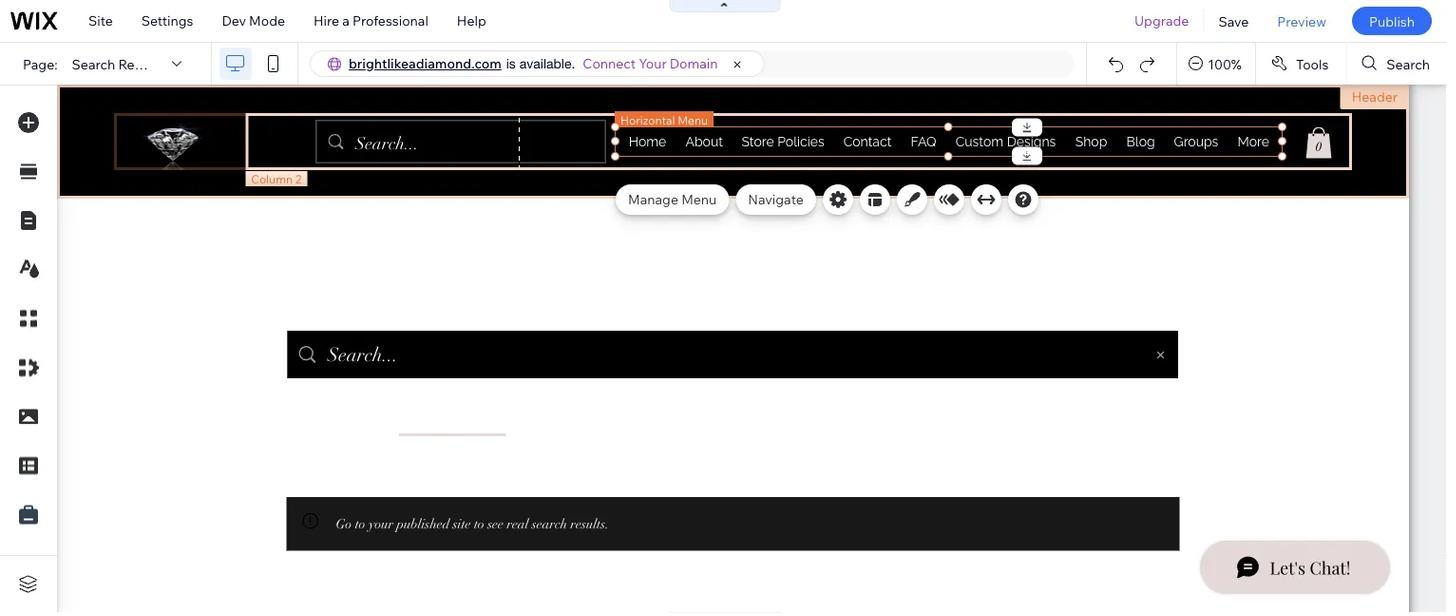 Task type: describe. For each thing, give the bounding box(es) containing it.
save button
[[1205, 0, 1263, 42]]

dev
[[222, 12, 246, 29]]

upgrade
[[1135, 12, 1189, 29]]

horizontal
[[621, 113, 675, 127]]

is available. connect your domain
[[506, 55, 718, 72]]

search results
[[72, 55, 164, 72]]

column 2
[[251, 172, 302, 186]]

professional
[[353, 12, 429, 29]]

help
[[457, 12, 486, 29]]

mode
[[249, 12, 285, 29]]

dev mode
[[222, 12, 285, 29]]

hire a professional
[[314, 12, 429, 29]]

column
[[251, 172, 293, 186]]

navigate
[[748, 191, 804, 208]]

connect
[[583, 55, 636, 72]]

your
[[639, 55, 667, 72]]

domain
[[670, 55, 718, 72]]

search for search results
[[72, 55, 115, 72]]

horizontal menu
[[621, 113, 708, 127]]



Task type: vqa. For each thing, say whether or not it's contained in the screenshot.
Forms
no



Task type: locate. For each thing, give the bounding box(es) containing it.
results
[[118, 55, 164, 72]]

tools
[[1296, 55, 1329, 72]]

search for search
[[1387, 55, 1430, 72]]

search down site
[[72, 55, 115, 72]]

settings
[[141, 12, 193, 29]]

manage
[[628, 191, 679, 208]]

search
[[72, 55, 115, 72], [1387, 55, 1430, 72]]

menu for manage menu
[[682, 191, 717, 208]]

site
[[88, 12, 113, 29]]

menu
[[678, 113, 708, 127], [682, 191, 717, 208]]

publish button
[[1352, 7, 1432, 35]]

1 horizontal spatial search
[[1387, 55, 1430, 72]]

preview
[[1278, 13, 1327, 29]]

tools button
[[1256, 43, 1346, 85]]

publish
[[1370, 13, 1415, 29]]

100% button
[[1178, 43, 1255, 85]]

search down publish "button"
[[1387, 55, 1430, 72]]

a
[[342, 12, 350, 29]]

hire
[[314, 12, 339, 29]]

2 search from the left
[[1387, 55, 1430, 72]]

100%
[[1208, 55, 1242, 72]]

search inside "button"
[[1387, 55, 1430, 72]]

header
[[1352, 88, 1398, 105]]

search button
[[1347, 43, 1448, 85]]

manage menu
[[628, 191, 717, 208]]

1 search from the left
[[72, 55, 115, 72]]

brightlikeadiamond.com
[[349, 55, 502, 72]]

0 horizontal spatial search
[[72, 55, 115, 72]]

preview button
[[1263, 0, 1341, 42]]

available.
[[520, 56, 575, 71]]

1 vertical spatial menu
[[682, 191, 717, 208]]

is
[[506, 56, 516, 71]]

save
[[1219, 13, 1249, 29]]

menu right horizontal
[[678, 113, 708, 127]]

0 vertical spatial menu
[[678, 113, 708, 127]]

menu right manage
[[682, 191, 717, 208]]

menu for horizontal menu
[[678, 113, 708, 127]]

2
[[295, 172, 302, 186]]



